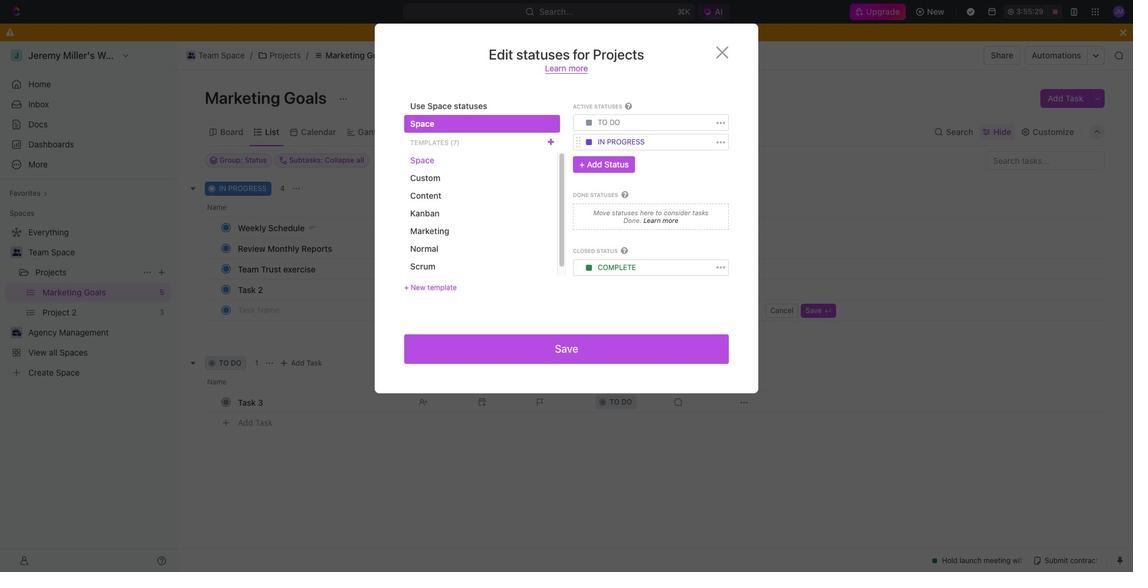Task type: locate. For each thing, give the bounding box(es) containing it.
dropdown menu image down active
[[586, 120, 592, 126]]

1 horizontal spatial more
[[663, 217, 679, 225]]

2 vertical spatial to
[[219, 359, 229, 368]]

0 horizontal spatial marketing
[[205, 88, 280, 107]]

team right user group image
[[28, 247, 49, 257]]

2 horizontal spatial to
[[656, 209, 662, 217]]

2 vertical spatial team
[[238, 264, 259, 274]]

1 horizontal spatial in
[[598, 138, 605, 147]]

1 horizontal spatial in progress
[[598, 138, 645, 147]]

0 horizontal spatial team space
[[28, 247, 75, 257]]

0 vertical spatial team
[[198, 50, 219, 60]]

1 vertical spatial +
[[404, 283, 409, 292]]

1 horizontal spatial new
[[928, 6, 945, 17]]

statuses for active
[[595, 103, 623, 110]]

to down active statuses
[[598, 118, 608, 127]]

add
[[1048, 93, 1064, 103], [587, 160, 602, 170], [291, 359, 305, 368], [238, 418, 253, 428]]

0 vertical spatial add task
[[1048, 93, 1084, 103]]

0 horizontal spatial progress
[[228, 184, 267, 193]]

marketing inside edit statuses for projects dialog
[[410, 226, 450, 236]]

3:55:29
[[1017, 7, 1044, 16]]

2 horizontal spatial projects
[[593, 46, 645, 63]]

team space right user group icon
[[198, 50, 245, 60]]

0 horizontal spatial do
[[231, 359, 242, 368]]

1 vertical spatial projects link
[[35, 263, 138, 282]]

0 horizontal spatial learn
[[545, 63, 567, 73]]

cancel button
[[766, 304, 799, 318]]

team space right user group image
[[28, 247, 75, 257]]

dropdown menu image up the + add status
[[586, 140, 592, 145]]

more down the for at the top of the page
[[569, 63, 588, 73]]

to do down active statuses
[[598, 118, 621, 127]]

statuses
[[517, 46, 570, 63], [454, 101, 488, 111], [595, 103, 623, 110], [591, 192, 619, 199], [612, 209, 638, 217]]

1 horizontal spatial projects
[[270, 50, 301, 60]]

0 horizontal spatial projects
[[35, 267, 67, 278]]

0 vertical spatial learn
[[545, 63, 567, 73]]

statuses for edit
[[517, 46, 570, 63]]

to do
[[598, 118, 621, 127], [219, 359, 242, 368]]

2 vertical spatial marketing
[[410, 226, 450, 236]]

team
[[198, 50, 219, 60], [28, 247, 49, 257], [238, 264, 259, 274]]

1 vertical spatial to do
[[219, 359, 242, 368]]

1 vertical spatial in
[[219, 184, 226, 193]]

0 vertical spatial marketing goals
[[326, 50, 389, 60]]

0 horizontal spatial team space link
[[28, 243, 169, 262]]

consider
[[664, 209, 691, 217]]

+ for + add status
[[580, 160, 585, 170]]

do left 1
[[231, 359, 242, 368]]

0 vertical spatial more
[[569, 63, 588, 73]]

move statuses here to consider tasks done.
[[594, 209, 709, 225]]

team right user group icon
[[198, 50, 219, 60]]

0 vertical spatial marketing
[[326, 50, 365, 60]]

0 horizontal spatial team
[[28, 247, 49, 257]]

2 horizontal spatial team
[[238, 264, 259, 274]]

1 horizontal spatial to do
[[598, 118, 621, 127]]

use space statuses
[[410, 101, 488, 111]]

1 horizontal spatial marketing
[[326, 50, 365, 60]]

+ up done
[[580, 160, 585, 170]]

docs link
[[5, 115, 171, 134]]

2
[[258, 285, 263, 295]]

0 vertical spatial new
[[928, 6, 945, 17]]

new inside edit statuses for projects dialog
[[411, 283, 426, 292]]

add task up customize
[[1048, 93, 1084, 103]]

2 vertical spatial add task
[[238, 418, 273, 428]]

team space inside tree
[[28, 247, 75, 257]]

0 vertical spatial team space
[[198, 50, 245, 60]]

1 vertical spatial new
[[411, 283, 426, 292]]

weekly schedule
[[238, 223, 305, 233]]

0 horizontal spatial save
[[555, 343, 579, 355]]

1 vertical spatial add task button
[[277, 357, 327, 371]]

/
[[250, 50, 253, 60], [306, 50, 309, 60]]

customize
[[1033, 127, 1075, 137]]

board link
[[218, 124, 243, 140]]

statuses inside edit statuses for projects learn more
[[517, 46, 570, 63]]

+ up task name text field
[[404, 283, 409, 292]]

docs
[[28, 119, 48, 129]]

1 vertical spatial goals
[[284, 88, 327, 107]]

statuses inside move statuses here to consider tasks done.
[[612, 209, 638, 217]]

do
[[610, 118, 621, 127], [231, 359, 242, 368]]

learn
[[545, 63, 567, 73], [644, 217, 661, 225]]

1 vertical spatial save
[[555, 343, 579, 355]]

0 vertical spatial to do
[[598, 118, 621, 127]]

spaces
[[9, 209, 34, 218]]

0 horizontal spatial save button
[[404, 335, 729, 364]]

closed status
[[573, 248, 618, 255]]

projects link
[[255, 48, 304, 63], [35, 263, 138, 282]]

0 vertical spatial progress
[[607, 138, 645, 147]]

0 horizontal spatial in progress
[[219, 184, 267, 193]]

0 vertical spatial learn more link
[[545, 63, 588, 74]]

automations button
[[1027, 47, 1088, 64]]

add right 1
[[291, 359, 305, 368]]

to up learn more
[[656, 209, 662, 217]]

progress inside edit statuses for projects dialog
[[607, 138, 645, 147]]

save
[[806, 306, 822, 315], [555, 343, 579, 355]]

1 vertical spatial team
[[28, 247, 49, 257]]

2 horizontal spatial marketing
[[410, 226, 450, 236]]

Task Name text field
[[238, 301, 583, 319]]

learn down "here"
[[644, 217, 661, 225]]

space down use
[[410, 119, 435, 129]]

1 vertical spatial dropdown menu image
[[586, 140, 592, 145]]

1 horizontal spatial progress
[[607, 138, 645, 147]]

1 vertical spatial to
[[656, 209, 662, 217]]

to left 1
[[219, 359, 229, 368]]

inbox
[[28, 99, 49, 109]]

1 vertical spatial learn
[[644, 217, 661, 225]]

0 vertical spatial goals
[[367, 50, 389, 60]]

more inside edit statuses for projects learn more
[[569, 63, 588, 73]]

normal
[[410, 244, 439, 254]]

home
[[28, 79, 51, 89]]

0 vertical spatial dropdown menu image
[[586, 120, 592, 126]]

done statuses
[[573, 192, 619, 199]]

statuses right active
[[595, 103, 623, 110]]

0 horizontal spatial in
[[219, 184, 226, 193]]

do inside edit statuses for projects dialog
[[610, 118, 621, 127]]

add left status
[[587, 160, 602, 170]]

0 vertical spatial in progress
[[598, 138, 645, 147]]

1 horizontal spatial add task
[[291, 359, 322, 368]]

add task button up the task 3 link
[[277, 357, 327, 371]]

space right use
[[428, 101, 452, 111]]

table link
[[399, 124, 423, 140]]

in down board link
[[219, 184, 226, 193]]

favorites button
[[5, 187, 52, 201]]

save button
[[801, 304, 837, 318], [404, 335, 729, 364]]

schedule
[[268, 223, 305, 233]]

0 horizontal spatial to do
[[219, 359, 242, 368]]

new down scrum
[[411, 283, 426, 292]]

do down active statuses
[[610, 118, 621, 127]]

space up custom
[[410, 155, 435, 165]]

1 vertical spatial add task
[[291, 359, 322, 368]]

learn more link down "here"
[[642, 217, 679, 225]]

add down task 3
[[238, 418, 253, 428]]

projects
[[593, 46, 645, 63], [270, 50, 301, 60], [35, 267, 67, 278]]

exercise
[[283, 264, 316, 274]]

1 horizontal spatial do
[[610, 118, 621, 127]]

team inside tree
[[28, 247, 49, 257]]

1 horizontal spatial learn more link
[[642, 217, 679, 225]]

user group image
[[188, 53, 195, 58]]

0 vertical spatial projects link
[[255, 48, 304, 63]]

search
[[947, 127, 974, 137]]

in
[[598, 138, 605, 147], [219, 184, 226, 193]]

in inside edit statuses for projects dialog
[[598, 138, 605, 147]]

marketing
[[326, 50, 365, 60], [205, 88, 280, 107], [410, 226, 450, 236]]

projects link inside tree
[[35, 263, 138, 282]]

in up the + add status
[[598, 138, 605, 147]]

team up ‎task
[[238, 264, 259, 274]]

0 horizontal spatial /
[[250, 50, 253, 60]]

marketing goals link
[[311, 48, 392, 63]]

in progress left 4
[[219, 184, 267, 193]]

gantt link
[[356, 124, 380, 140]]

1 horizontal spatial projects link
[[255, 48, 304, 63]]

more
[[569, 63, 588, 73], [663, 217, 679, 225]]

0 vertical spatial +
[[580, 160, 585, 170]]

0 vertical spatial do
[[610, 118, 621, 127]]

dropdown menu image
[[586, 120, 592, 126], [586, 140, 592, 145]]

1 vertical spatial marketing
[[205, 88, 280, 107]]

board
[[220, 127, 243, 137]]

to do left 1
[[219, 359, 242, 368]]

1 vertical spatial save button
[[404, 335, 729, 364]]

1 horizontal spatial +
[[580, 160, 585, 170]]

add task down task 3
[[238, 418, 273, 428]]

cancel
[[771, 306, 794, 315]]

1 horizontal spatial team space
[[198, 50, 245, 60]]

progress left 4
[[228, 184, 267, 193]]

statuses up move
[[591, 192, 619, 199]]

space right user group image
[[51, 247, 75, 257]]

0 horizontal spatial more
[[569, 63, 588, 73]]

+ new template
[[404, 283, 457, 292]]

1 horizontal spatial save
[[806, 306, 822, 315]]

tree inside 'sidebar' navigation
[[5, 223, 171, 383]]

task
[[1066, 93, 1084, 103], [307, 359, 322, 368], [238, 398, 256, 408], [255, 418, 273, 428]]

in progress up status
[[598, 138, 645, 147]]

done.
[[624, 217, 642, 225]]

templates (7)
[[410, 138, 460, 146]]

1 vertical spatial learn more link
[[642, 217, 679, 225]]

goals
[[367, 50, 389, 60], [284, 88, 327, 107]]

1 horizontal spatial /
[[306, 50, 309, 60]]

1 vertical spatial team space
[[28, 247, 75, 257]]

add up customize
[[1048, 93, 1064, 103]]

0 vertical spatial in
[[598, 138, 605, 147]]

(7)
[[451, 138, 460, 146]]

new
[[928, 6, 945, 17], [411, 283, 426, 292]]

marketing goals
[[326, 50, 389, 60], [205, 88, 330, 107]]

learn more link down the for at the top of the page
[[545, 63, 588, 74]]

statuses up done.
[[612, 209, 638, 217]]

1 vertical spatial more
[[663, 217, 679, 225]]

4
[[280, 184, 285, 193]]

status
[[605, 160, 629, 170]]

progress
[[607, 138, 645, 147], [228, 184, 267, 193]]

team trust exercise link
[[235, 261, 409, 278]]

edit
[[489, 46, 513, 63]]

add task button up customize
[[1041, 89, 1091, 108]]

add task button down task 3
[[233, 416, 278, 430]]

new right upgrade
[[928, 6, 945, 17]]

1 vertical spatial do
[[231, 359, 242, 368]]

0 horizontal spatial +
[[404, 283, 409, 292]]

0 vertical spatial team space link
[[184, 48, 248, 63]]

0 horizontal spatial to
[[219, 359, 229, 368]]

learn down search...
[[545, 63, 567, 73]]

2 vertical spatial add task button
[[233, 416, 278, 430]]

+ for + new template
[[404, 283, 409, 292]]

progress up status
[[607, 138, 645, 147]]

1 horizontal spatial learn
[[644, 217, 661, 225]]

space right user group icon
[[221, 50, 245, 60]]

statuses left the for at the top of the page
[[517, 46, 570, 63]]

to
[[598, 118, 608, 127], [656, 209, 662, 217], [219, 359, 229, 368]]

0 horizontal spatial projects link
[[35, 263, 138, 282]]

1 horizontal spatial to
[[598, 118, 608, 127]]

tree containing team space
[[5, 223, 171, 383]]

more down consider
[[663, 217, 679, 225]]

status
[[597, 248, 618, 255]]

template
[[428, 283, 457, 292]]

1 horizontal spatial save button
[[801, 304, 837, 318]]

+
[[580, 160, 585, 170], [404, 283, 409, 292]]

tree
[[5, 223, 171, 383]]

hide
[[994, 127, 1012, 137]]

1 vertical spatial marketing goals
[[205, 88, 330, 107]]

1 horizontal spatial goals
[[367, 50, 389, 60]]

team for the bottom team space link
[[28, 247, 49, 257]]

1 dropdown menu image from the top
[[586, 120, 592, 126]]

share
[[991, 50, 1014, 60]]

0 vertical spatial save button
[[801, 304, 837, 318]]

0 horizontal spatial new
[[411, 283, 426, 292]]

1 / from the left
[[250, 50, 253, 60]]

team space link
[[184, 48, 248, 63], [28, 243, 169, 262]]

add task up the task 3 link
[[291, 359, 322, 368]]

2 dropdown menu image from the top
[[586, 140, 592, 145]]



Task type: describe. For each thing, give the bounding box(es) containing it.
weekly
[[238, 223, 266, 233]]

task down 3
[[255, 418, 273, 428]]

in progress inside edit statuses for projects dialog
[[598, 138, 645, 147]]

0 horizontal spatial add task
[[238, 418, 273, 428]]

save button inside edit statuses for projects dialog
[[404, 335, 729, 364]]

dashboards link
[[5, 135, 171, 154]]

review monthly reports
[[238, 244, 332, 254]]

sidebar navigation
[[0, 41, 177, 573]]

content
[[410, 191, 442, 201]]

0 vertical spatial to
[[598, 118, 608, 127]]

‎task 2 link
[[235, 281, 409, 298]]

done
[[573, 192, 589, 199]]

tasks
[[693, 209, 709, 217]]

‎task 2
[[238, 285, 263, 295]]

0 horizontal spatial goals
[[284, 88, 327, 107]]

0 vertical spatial save
[[806, 306, 822, 315]]

2 horizontal spatial add task
[[1048, 93, 1084, 103]]

statuses up (7)
[[454, 101, 488, 111]]

task 3 link
[[235, 394, 409, 411]]

weekly schedule link
[[235, 219, 409, 236]]

scrum
[[410, 262, 436, 272]]

2 / from the left
[[306, 50, 309, 60]]

new inside "button"
[[928, 6, 945, 17]]

review
[[238, 244, 266, 254]]

user group image
[[12, 249, 21, 256]]

search...
[[540, 6, 574, 17]]

upgrade link
[[850, 4, 906, 20]]

dropdown menu image for in progress
[[586, 140, 592, 145]]

here
[[640, 209, 654, 217]]

1 horizontal spatial team space link
[[184, 48, 248, 63]]

to inside move statuses here to consider tasks done.
[[656, 209, 662, 217]]

0 vertical spatial add task button
[[1041, 89, 1091, 108]]

list link
[[263, 124, 279, 140]]

team trust exercise
[[238, 264, 316, 274]]

active
[[573, 103, 593, 110]]

active statuses
[[573, 103, 623, 110]]

list
[[265, 127, 279, 137]]

⌘k
[[678, 6, 691, 17]]

task left 3
[[238, 398, 256, 408]]

home link
[[5, 75, 171, 94]]

favorites
[[9, 189, 41, 198]]

trust
[[261, 264, 281, 274]]

new button
[[911, 2, 952, 21]]

edit statuses for projects dialog
[[375, 24, 759, 394]]

1 vertical spatial in progress
[[219, 184, 267, 193]]

upgrade
[[867, 6, 900, 17]]

for
[[573, 46, 590, 63]]

learn more
[[642, 217, 679, 225]]

hide button
[[980, 124, 1016, 140]]

0 horizontal spatial learn more link
[[545, 63, 588, 74]]

1 vertical spatial team space link
[[28, 243, 169, 262]]

search button
[[931, 124, 977, 140]]

task up the task 3 link
[[307, 359, 322, 368]]

monthly
[[268, 244, 300, 254]]

projects inside tree
[[35, 267, 67, 278]]

reports
[[302, 244, 332, 254]]

Search tasks... text field
[[987, 152, 1105, 169]]

task up customize
[[1066, 93, 1084, 103]]

to do inside edit statuses for projects dialog
[[598, 118, 621, 127]]

statuses for done
[[591, 192, 619, 199]]

customize button
[[1018, 124, 1078, 140]]

closed
[[573, 248, 595, 255]]

gantt
[[358, 127, 380, 137]]

statuses for move
[[612, 209, 638, 217]]

calendar
[[301, 127, 336, 137]]

task 3
[[238, 398, 263, 408]]

custom
[[410, 173, 441, 183]]

move
[[594, 209, 610, 217]]

learn inside edit statuses for projects learn more
[[545, 63, 567, 73]]

‎task
[[238, 285, 256, 295]]

add inside edit statuses for projects dialog
[[587, 160, 602, 170]]

calendar link
[[299, 124, 336, 140]]

dropdown menu image for to do
[[586, 120, 592, 126]]

automations
[[1032, 50, 1082, 60]]

1 vertical spatial progress
[[228, 184, 267, 193]]

1 horizontal spatial team
[[198, 50, 219, 60]]

team for team trust exercise link
[[238, 264, 259, 274]]

complete
[[598, 263, 636, 272]]

dashboards
[[28, 139, 74, 149]]

table
[[402, 127, 423, 137]]

projects inside edit statuses for projects learn more
[[593, 46, 645, 63]]

kanban
[[410, 208, 440, 218]]

use
[[410, 101, 426, 111]]

templates
[[410, 138, 449, 146]]

save inside edit statuses for projects dialog
[[555, 343, 579, 355]]

share button
[[984, 46, 1021, 65]]

3:55:29 button
[[1005, 5, 1063, 19]]

review monthly reports link
[[235, 240, 409, 257]]

inbox link
[[5, 95, 171, 114]]

1
[[255, 359, 259, 368]]

edit statuses for projects learn more
[[489, 46, 645, 73]]

space inside tree
[[51, 247, 75, 257]]

+ add status
[[580, 160, 629, 170]]

3
[[258, 398, 263, 408]]



Task type: vqa. For each thing, say whether or not it's contained in the screenshot.
address book image on the top right of page
no



